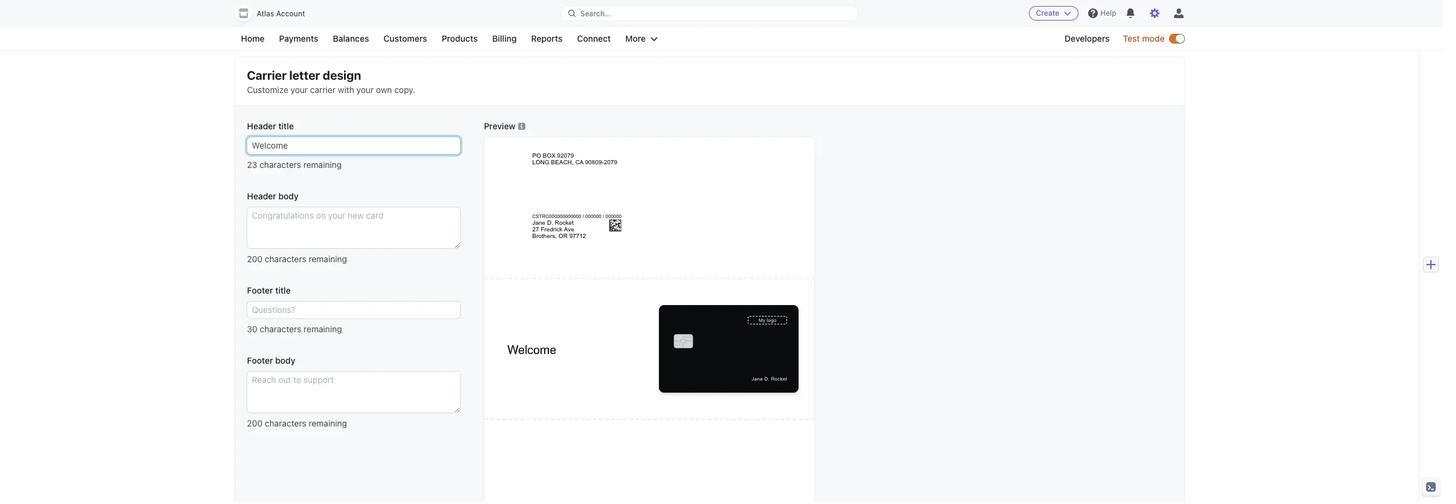 Task type: locate. For each thing, give the bounding box(es) containing it.
2 header from the top
[[247, 191, 276, 201]]

title up 23 characters remaining on the left top of the page
[[278, 121, 294, 131]]

products link
[[436, 31, 484, 46]]

2 / from the left
[[603, 214, 604, 219]]

atlas account
[[257, 9, 305, 18]]

0 vertical spatial 200
[[247, 254, 263, 264]]

2079
[[604, 159, 617, 166]]

balances
[[333, 33, 369, 44]]

footer for footer body
[[247, 356, 273, 366]]

carrier
[[310, 85, 336, 95]]

your down letter
[[291, 85, 308, 95]]

beach,
[[551, 159, 574, 166]]

1 vertical spatial header
[[247, 191, 276, 201]]

1 vertical spatial footer
[[247, 356, 273, 366]]

23
[[247, 160, 257, 170]]

1 header from the top
[[247, 121, 276, 131]]

jane d. rocket 27 fredrick ave brothers, or 97712
[[532, 219, 586, 239]]

characters
[[260, 160, 301, 170], [265, 254, 306, 264], [260, 324, 301, 334], [265, 418, 306, 429]]

97712
[[569, 233, 586, 239]]

remaining down footer title text box
[[304, 324, 342, 334]]

body down 23 characters remaining on the left top of the page
[[278, 191, 299, 201]]

Header title text field
[[247, 137, 460, 154]]

1 200 characters remaining from the top
[[247, 254, 347, 264]]

body for footer body
[[275, 356, 295, 366]]

connect link
[[571, 31, 617, 46]]

payments link
[[273, 31, 324, 46]]

search…
[[580, 9, 611, 18]]

your
[[291, 85, 308, 95], [357, 85, 374, 95]]

1 horizontal spatial 000000
[[606, 214, 622, 219]]

footer down the 30
[[247, 356, 273, 366]]

2 footer from the top
[[247, 356, 273, 366]]

test mode
[[1123, 33, 1165, 44]]

cstrc000000000000
[[532, 214, 581, 219]]

billing link
[[486, 31, 523, 46]]

help button
[[1084, 4, 1121, 23]]

customize
[[247, 85, 288, 95]]

po
[[532, 152, 541, 159]]

header
[[247, 121, 276, 131], [247, 191, 276, 201]]

create
[[1036, 8, 1060, 18]]

0 vertical spatial title
[[278, 121, 294, 131]]

000000 up 97712
[[585, 214, 602, 219]]

1 horizontal spatial /
[[603, 214, 604, 219]]

box
[[543, 152, 556, 159]]

footer up the 30
[[247, 285, 273, 296]]

body for header body
[[278, 191, 299, 201]]

header down 23 on the top of page
[[247, 191, 276, 201]]

/
[[583, 214, 584, 219], [603, 214, 604, 219]]

1 horizontal spatial your
[[357, 85, 374, 95]]

products
[[442, 33, 478, 44]]

developers
[[1065, 33, 1110, 44]]

your left the own
[[357, 85, 374, 95]]

2 200 characters remaining from the top
[[247, 418, 347, 429]]

90809-
[[585, 159, 604, 166]]

characters for header title
[[260, 160, 301, 170]]

remaining
[[303, 160, 342, 170], [309, 254, 347, 264], [304, 324, 342, 334], [309, 418, 347, 429]]

000000 right rocket
[[606, 214, 622, 219]]

Footer title text field
[[247, 302, 460, 319]]

Search… search field
[[561, 6, 858, 21]]

27
[[532, 226, 539, 233]]

0 horizontal spatial 000000
[[585, 214, 602, 219]]

1 your from the left
[[291, 85, 308, 95]]

remaining for footer title
[[304, 324, 342, 334]]

1 / from the left
[[583, 214, 584, 219]]

customers
[[384, 33, 427, 44]]

1 vertical spatial title
[[275, 285, 291, 296]]

2 000000 from the left
[[606, 214, 622, 219]]

remaining for header title
[[303, 160, 342, 170]]

long
[[532, 159, 550, 166]]

connect
[[577, 33, 611, 44]]

200 for footer body
[[247, 418, 263, 429]]

account
[[276, 9, 305, 18]]

save
[[1148, 22, 1167, 32]]

remaining down header title text box on the left of the page
[[303, 160, 342, 170]]

200 for header body
[[247, 254, 263, 264]]

remaining down header body 'text box'
[[309, 254, 347, 264]]

remaining down footer body text box
[[309, 418, 347, 429]]

0 horizontal spatial /
[[583, 214, 584, 219]]

body down '30 characters remaining'
[[275, 356, 295, 366]]

200 characters remaining
[[247, 254, 347, 264], [247, 418, 347, 429]]

reports link
[[525, 31, 569, 46]]

header down customize
[[247, 121, 276, 131]]

footer
[[247, 285, 273, 296], [247, 356, 273, 366]]

0 vertical spatial header
[[247, 121, 276, 131]]

1 footer from the top
[[247, 285, 273, 296]]

0 vertical spatial 200 characters remaining
[[247, 254, 347, 264]]

ave
[[564, 226, 574, 233]]

2 200 from the top
[[247, 418, 263, 429]]

0 vertical spatial footer
[[247, 285, 273, 296]]

1 vertical spatial 200 characters remaining
[[247, 418, 347, 429]]

remaining for footer body
[[309, 418, 347, 429]]

1 200 from the top
[[247, 254, 263, 264]]

0 vertical spatial body
[[278, 191, 299, 201]]

body
[[278, 191, 299, 201], [275, 356, 295, 366]]

own
[[376, 85, 392, 95]]

title up '30 characters remaining'
[[275, 285, 291, 296]]

2 your from the left
[[357, 85, 374, 95]]

copy.
[[394, 85, 415, 95]]

1 vertical spatial body
[[275, 356, 295, 366]]

000000
[[585, 214, 602, 219], [606, 214, 622, 219]]

30 characters remaining
[[247, 324, 342, 334]]

with
[[338, 85, 354, 95]]

1 vertical spatial 200
[[247, 418, 263, 429]]

0 horizontal spatial your
[[291, 85, 308, 95]]

reports
[[531, 33, 563, 44]]

developers link
[[1059, 31, 1116, 46]]

200
[[247, 254, 263, 264], [247, 418, 263, 429]]

payments
[[279, 33, 318, 44]]

title
[[278, 121, 294, 131], [275, 285, 291, 296]]

atlas
[[257, 9, 274, 18]]

title for footer title
[[275, 285, 291, 296]]



Task type: vqa. For each thing, say whether or not it's contained in the screenshot.
000000
yes



Task type: describe. For each thing, give the bounding box(es) containing it.
Search… text field
[[561, 6, 858, 21]]

d.
[[547, 219, 553, 226]]

Header body text field
[[247, 207, 460, 249]]

balances link
[[327, 31, 375, 46]]

billing
[[492, 33, 517, 44]]

characters for header body
[[265, 254, 306, 264]]

title for header title
[[278, 121, 294, 131]]

letter
[[289, 68, 320, 82]]

home link
[[235, 31, 271, 46]]

rocket
[[555, 219, 574, 226]]

footer body
[[247, 356, 295, 366]]

atlas account button
[[235, 5, 317, 22]]

jane
[[532, 219, 546, 226]]

create button
[[1029, 6, 1079, 21]]

customers link
[[378, 31, 433, 46]]

more
[[625, 33, 646, 44]]

ca
[[575, 159, 583, 166]]

header for header title
[[247, 121, 276, 131]]

home
[[241, 33, 265, 44]]

30
[[247, 324, 257, 334]]

or
[[559, 233, 568, 239]]

92079
[[557, 152, 574, 159]]

brothers,
[[532, 233, 557, 239]]

notifications image
[[1126, 8, 1136, 18]]

more button
[[619, 31, 664, 46]]

200 characters remaining for header body
[[247, 254, 347, 264]]

mode
[[1142, 33, 1165, 44]]

preview
[[484, 121, 516, 131]]

header body
[[247, 191, 299, 201]]

save button
[[1143, 19, 1172, 36]]

fredrick
[[541, 226, 563, 233]]

characters for footer title
[[260, 324, 301, 334]]

1 000000 from the left
[[585, 214, 602, 219]]

help
[[1101, 8, 1117, 18]]

cstrc000000000000 / 000000 / 000000
[[532, 214, 622, 219]]

23 characters remaining
[[247, 160, 342, 170]]

header title
[[247, 121, 294, 131]]

po box 92079 long beach, ca 90809-2079
[[532, 152, 617, 166]]

footer title
[[247, 285, 291, 296]]

200 characters remaining for footer body
[[247, 418, 347, 429]]

carrier
[[247, 68, 287, 82]]

design
[[323, 68, 361, 82]]

remaining for header body
[[309, 254, 347, 264]]

header for header body
[[247, 191, 276, 201]]

carrier letter design customize your carrier with your own copy.
[[247, 68, 415, 95]]

Footer body text field
[[247, 372, 460, 413]]

footer for footer title
[[247, 285, 273, 296]]

characters for footer body
[[265, 418, 306, 429]]

test
[[1123, 33, 1140, 44]]



